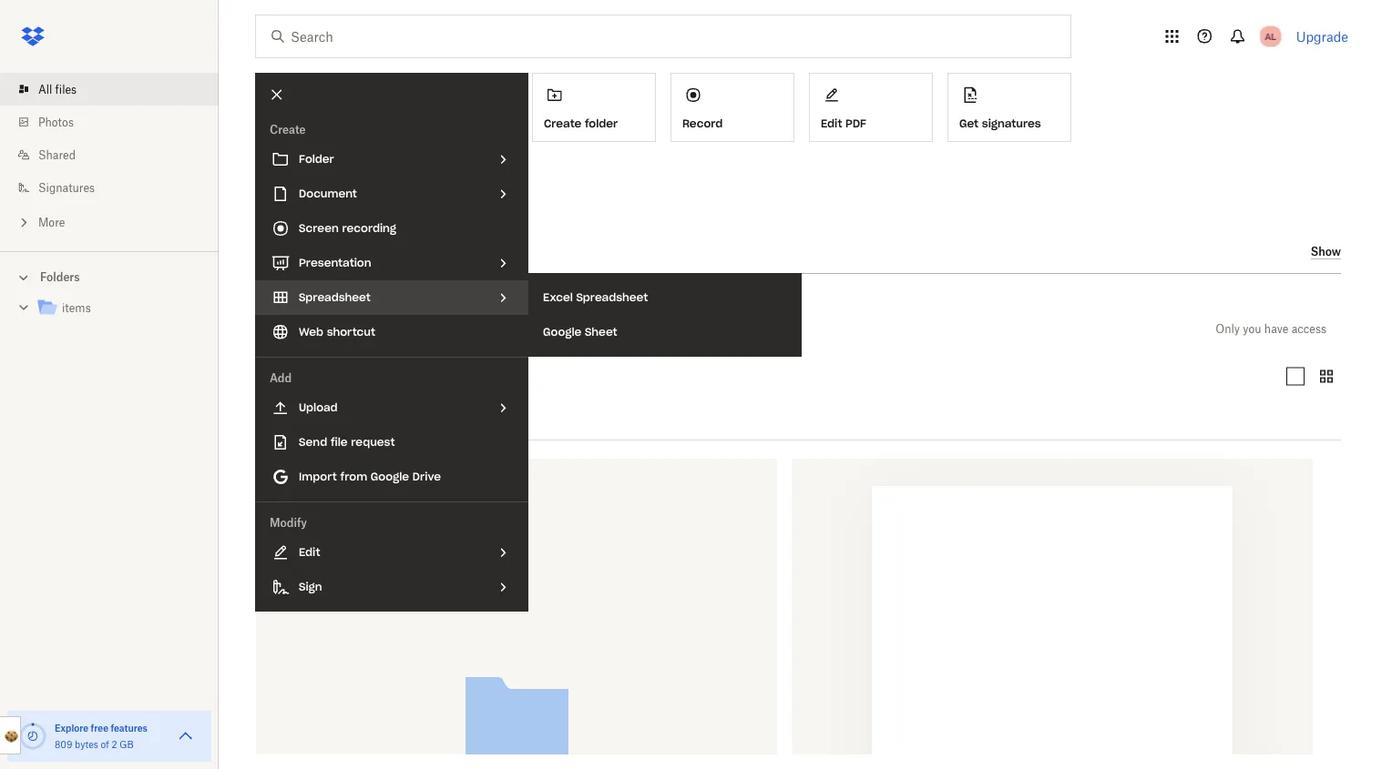 Task type: vqa. For each thing, say whether or not it's contained in the screenshot.
signature corresponding to Create your signature so you're always ready to sign.
no



Task type: describe. For each thing, give the bounding box(es) containing it.
have
[[1265, 322, 1289, 336]]

dropbox
[[358, 167, 409, 183]]

folder menu item
[[255, 142, 528, 177]]

presentation menu item
[[255, 246, 528, 281]]

photos link
[[15, 106, 219, 138]]

spreadsheet menu item
[[255, 281, 528, 315]]

all files list item
[[0, 73, 219, 106]]

upload menu item
[[255, 391, 528, 426]]

send file request
[[299, 436, 395, 450]]

web shortcut menu item
[[255, 315, 528, 350]]

folder, items row
[[256, 459, 777, 770]]

started
[[281, 167, 324, 183]]

send
[[299, 436, 327, 450]]

recents
[[270, 370, 311, 384]]

2
[[112, 739, 117, 751]]

screen recording menu item
[[255, 211, 528, 246]]

edit pdf
[[821, 116, 867, 131]]

document
[[299, 187, 357, 201]]

request
[[351, 436, 395, 450]]

import from google drive menu item
[[255, 460, 528, 495]]

google sheet
[[543, 325, 617, 339]]

items link
[[36, 297, 204, 321]]

drive
[[413, 470, 441, 484]]

2 spreadsheet from the left
[[576, 291, 648, 305]]

sign menu item
[[255, 570, 528, 605]]

document menu item
[[255, 177, 528, 211]]

create for create
[[270, 123, 306, 136]]

screen
[[299, 221, 339, 236]]

folders button
[[0, 263, 219, 290]]

all inside 'link'
[[38, 82, 52, 96]]

record button
[[671, 73, 795, 142]]

upload
[[299, 401, 338, 415]]

get for get started with dropbox
[[255, 167, 277, 183]]

bytes
[[75, 739, 98, 751]]

import
[[299, 470, 337, 484]]

more
[[38, 215, 65, 229]]

sign
[[299, 580, 322, 595]]

create folder
[[544, 116, 618, 131]]

list containing all files
[[0, 62, 219, 251]]

items
[[62, 302, 91, 315]]

google inside menu item
[[371, 470, 409, 484]]

edit menu item
[[255, 536, 528, 570]]

edit for edit pdf
[[821, 116, 842, 131]]

add
[[270, 371, 292, 385]]

signatures link
[[15, 171, 219, 204]]

web shortcut
[[299, 325, 375, 339]]

all files link
[[15, 73, 219, 106]]

sheet
[[585, 325, 617, 339]]



Task type: locate. For each thing, give the bounding box(es) containing it.
create inside button
[[544, 116, 582, 131]]

files up photos
[[55, 82, 77, 96]]

get started with dropbox
[[255, 167, 409, 183]]

menu containing excel spreadsheet
[[528, 273, 802, 357]]

spreadsheet inside spreadsheet menu item
[[299, 291, 371, 305]]

0 horizontal spatial get
[[255, 167, 277, 183]]

file, resume.pdf row
[[792, 459, 1313, 770]]

only you have access
[[1216, 322, 1327, 336]]

all files up photos
[[38, 82, 77, 96]]

1 vertical spatial all files
[[255, 318, 315, 339]]

upgrade link
[[1296, 29, 1349, 44]]

get signatures button
[[948, 73, 1072, 142]]

1 vertical spatial edit
[[299, 546, 320, 560]]

1 horizontal spatial all
[[255, 318, 275, 339]]

explore
[[55, 723, 89, 734]]

spreadsheet
[[299, 291, 371, 305], [576, 291, 648, 305]]

from for your
[[340, 242, 376, 261]]

all
[[38, 82, 52, 96], [255, 318, 275, 339]]

from
[[340, 242, 376, 261], [340, 470, 367, 484]]

name button
[[255, 412, 408, 434]]

photos
[[38, 115, 74, 129]]

web
[[299, 325, 323, 339]]

1 horizontal spatial google
[[543, 325, 582, 339]]

your
[[381, 242, 415, 261]]

1 vertical spatial get
[[255, 167, 277, 183]]

folder
[[585, 116, 618, 131]]

recording
[[342, 221, 396, 236]]

2 from from the top
[[340, 470, 367, 484]]

files
[[55, 82, 77, 96], [280, 318, 315, 339]]

0 vertical spatial edit
[[821, 116, 842, 131]]

edit inside menu item
[[299, 546, 320, 560]]

of
[[101, 739, 109, 751]]

get inside button
[[959, 116, 979, 131]]

explore free features 809 bytes of 2 gb
[[55, 723, 147, 751]]

excel
[[543, 291, 573, 305]]

recents button
[[255, 362, 326, 391]]

close image
[[262, 79, 292, 110]]

0 horizontal spatial all
[[38, 82, 52, 96]]

gb
[[120, 739, 134, 751]]

signatures
[[38, 181, 95, 195]]

0 horizontal spatial files
[[55, 82, 77, 96]]

0 vertical spatial all files
[[38, 82, 77, 96]]

dropbox image
[[15, 18, 51, 55]]

spreadsheet down presentation
[[299, 291, 371, 305]]

screen recording
[[299, 221, 396, 236]]

only
[[1216, 322, 1240, 336]]

pdf
[[846, 116, 867, 131]]

file
[[331, 436, 348, 450]]

you
[[1243, 322, 1262, 336]]

1 from from the top
[[340, 242, 376, 261]]

edit pdf button
[[809, 73, 933, 142]]

free
[[91, 723, 108, 734]]

create for create folder
[[544, 116, 582, 131]]

1 horizontal spatial edit
[[821, 116, 842, 131]]

edit for edit
[[299, 546, 320, 560]]

1 horizontal spatial files
[[280, 318, 315, 339]]

features
[[111, 723, 147, 734]]

shortcut
[[327, 325, 375, 339]]

1 vertical spatial google
[[371, 470, 409, 484]]

0 vertical spatial files
[[55, 82, 77, 96]]

1 horizontal spatial create
[[544, 116, 582, 131]]

1 spreadsheet from the left
[[299, 291, 371, 305]]

create down 'close' icon
[[270, 123, 306, 136]]

suggested from your activity
[[255, 242, 476, 261]]

create folder button
[[532, 73, 656, 142]]

809
[[55, 739, 72, 751]]

name
[[255, 415, 292, 431]]

shared link
[[15, 138, 219, 171]]

record
[[682, 116, 723, 131]]

0 vertical spatial get
[[959, 116, 979, 131]]

upgrade
[[1296, 29, 1349, 44]]

create inside menu
[[270, 123, 306, 136]]

modify
[[270, 516, 307, 530]]

quota usage element
[[18, 723, 47, 752]]

with
[[328, 167, 354, 183]]

get
[[959, 116, 979, 131], [255, 167, 277, 183]]

get left started
[[255, 167, 277, 183]]

list
[[0, 62, 219, 251]]

signatures
[[982, 116, 1041, 131]]

1 horizontal spatial get
[[959, 116, 979, 131]]

create
[[544, 116, 582, 131], [270, 123, 306, 136]]

excel spreadsheet
[[543, 291, 648, 305]]

presentation
[[299, 256, 371, 270]]

get signatures
[[959, 116, 1041, 131]]

more image
[[15, 214, 33, 232]]

folder
[[299, 152, 334, 166]]

files up recents
[[280, 318, 315, 339]]

all files inside all files 'link'
[[38, 82, 77, 96]]

from down screen recording
[[340, 242, 376, 261]]

1 horizontal spatial all files
[[255, 318, 315, 339]]

1 horizontal spatial spreadsheet
[[576, 291, 648, 305]]

google down send file request menu item
[[371, 470, 409, 484]]

0 horizontal spatial create
[[270, 123, 306, 136]]

suggested
[[255, 242, 335, 261]]

get left the signatures
[[959, 116, 979, 131]]

0 horizontal spatial edit
[[299, 546, 320, 560]]

from inside menu item
[[340, 470, 367, 484]]

all up photos
[[38, 82, 52, 96]]

0 vertical spatial google
[[543, 325, 582, 339]]

folders
[[40, 271, 80, 284]]

google
[[543, 325, 582, 339], [371, 470, 409, 484]]

0 horizontal spatial spreadsheet
[[299, 291, 371, 305]]

google down excel
[[543, 325, 582, 339]]

all files up the recents button
[[255, 318, 315, 339]]

menu
[[255, 73, 528, 612], [528, 273, 802, 357]]

edit
[[821, 116, 842, 131], [299, 546, 320, 560]]

spreadsheet up sheet
[[576, 291, 648, 305]]

edit left pdf
[[821, 116, 842, 131]]

edit up sign on the left bottom of the page
[[299, 546, 320, 560]]

files inside 'link'
[[55, 82, 77, 96]]

all files
[[38, 82, 77, 96], [255, 318, 315, 339]]

menu containing folder
[[255, 73, 528, 612]]

from for google
[[340, 470, 367, 484]]

0 horizontal spatial google
[[371, 470, 409, 484]]

activity
[[419, 242, 476, 261]]

create left folder
[[544, 116, 582, 131]]

all left web
[[255, 318, 275, 339]]

1 vertical spatial all
[[255, 318, 275, 339]]

from down send file request
[[340, 470, 367, 484]]

send file request menu item
[[255, 426, 528, 460]]

shared
[[38, 148, 76, 162]]

get for get signatures
[[959, 116, 979, 131]]

access
[[1292, 322, 1327, 336]]

0 vertical spatial all
[[38, 82, 52, 96]]

0 horizontal spatial all files
[[38, 82, 77, 96]]

edit inside button
[[821, 116, 842, 131]]

1 vertical spatial from
[[340, 470, 367, 484]]

import from google drive
[[299, 470, 441, 484]]

1 vertical spatial files
[[280, 318, 315, 339]]

0 vertical spatial from
[[340, 242, 376, 261]]



